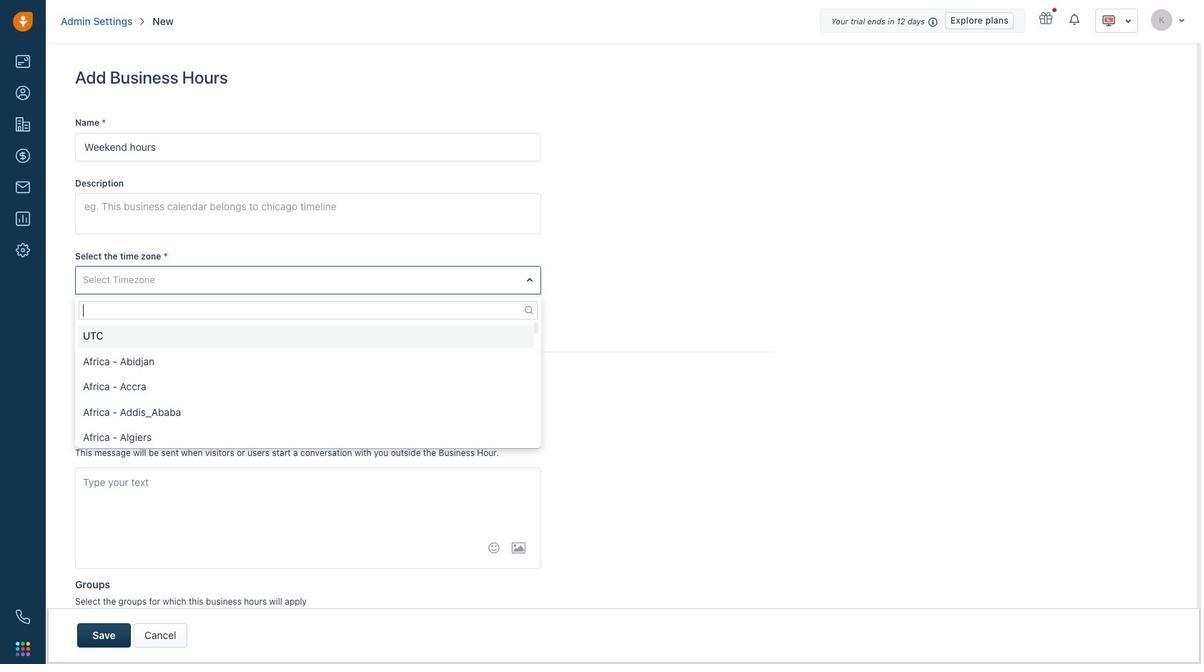 Task type: locate. For each thing, give the bounding box(es) containing it.
None search field
[[79, 301, 538, 320]]

eg. This business calendar belongs to chicago timeline text field
[[75, 193, 542, 234]]

ic_arrow_down image
[[1125, 16, 1133, 26]]

missing translation "unavailable" for locale "en-us" image
[[1102, 14, 1117, 28]]

list box
[[75, 323, 539, 450]]



Task type: describe. For each thing, give the bounding box(es) containing it.
eg. Chicago Business hours text field
[[75, 133, 542, 161]]

phone image
[[16, 610, 30, 625]]

ic_info_icon image
[[929, 16, 939, 28]]

freshworks switcher image
[[16, 642, 30, 657]]

bell regular image
[[1070, 13, 1082, 26]]

phone element
[[9, 603, 37, 632]]

ic_arrow_down image
[[1179, 15, 1186, 24]]



Task type: vqa. For each thing, say whether or not it's contained in the screenshot.
list box on the left of the page
yes



